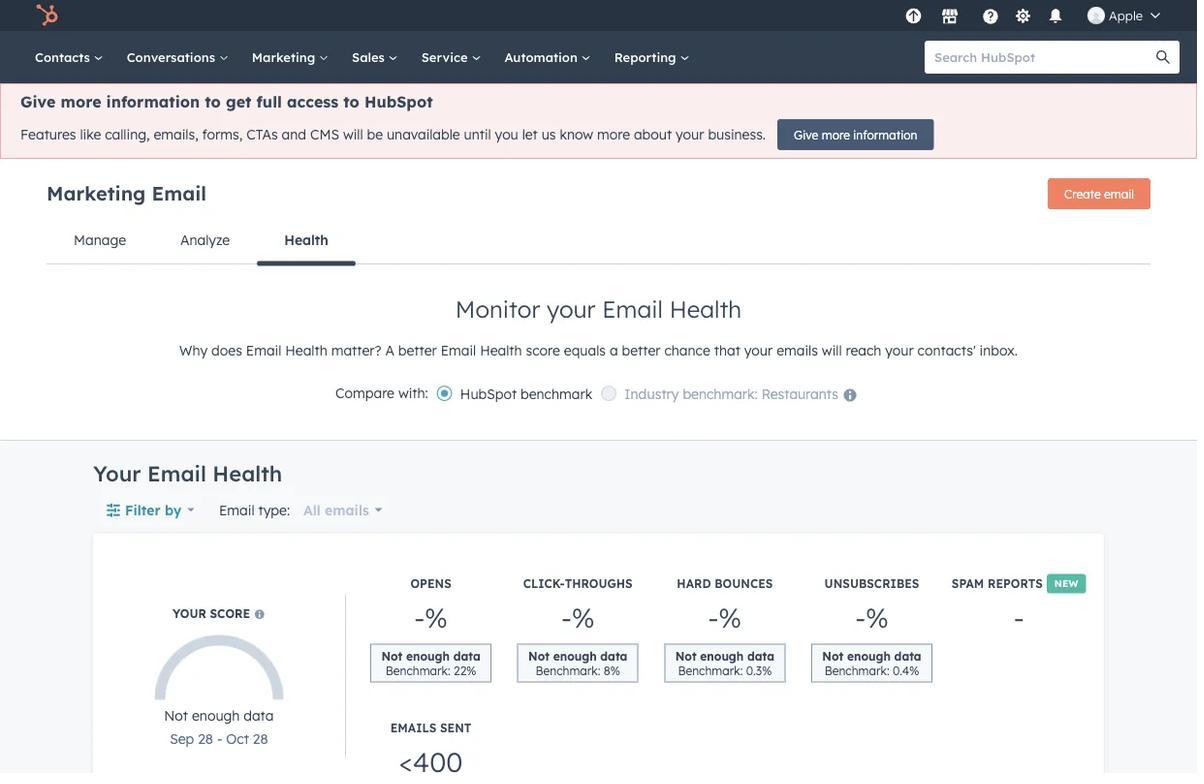 Task type: describe. For each thing, give the bounding box(es) containing it.
manage
[[74, 232, 126, 249]]

health button
[[257, 217, 356, 266]]

why
[[179, 342, 208, 359]]

give more information link
[[777, 119, 934, 150]]

not enough data benchmark: 0.4%
[[822, 649, 921, 678]]

by
[[165, 502, 181, 519]]

with:
[[398, 385, 428, 402]]

like
[[80, 126, 101, 143]]

settings link
[[1011, 5, 1035, 26]]

equals
[[564, 342, 606, 359]]

matter?
[[331, 342, 381, 359]]

all
[[303, 502, 321, 519]]

data for hard bounces -%
[[747, 649, 774, 663]]

and
[[282, 126, 306, 143]]

manage button
[[47, 217, 153, 264]]

you
[[495, 126, 518, 143]]

why does email health matter? a better email health score equals a better chance that your emails will reach your contacts' inbox.
[[179, 342, 1018, 359]]

1 horizontal spatial more
[[597, 126, 630, 143]]

hubspot link
[[23, 4, 73, 27]]

your right about
[[676, 126, 704, 143]]

email up by
[[147, 460, 206, 487]]

22%
[[454, 663, 476, 678]]

bob builder image
[[1087, 7, 1105, 24]]

your for your email health
[[93, 460, 141, 487]]

not enough data benchmark: 22%
[[381, 649, 480, 678]]

not for hard bounces -%
[[675, 649, 697, 663]]

unavailable
[[387, 126, 460, 143]]

unsubscribes
[[824, 577, 919, 591]]

upgrade image
[[905, 8, 922, 26]]

your score
[[173, 607, 254, 621]]

0 horizontal spatial score
[[210, 607, 250, 621]]

benchmark:
[[683, 385, 758, 402]]

enough inside not enough data sep 28 - oct 28
[[192, 707, 240, 724]]

data for click-throughs -%
[[600, 649, 627, 663]]

sent
[[440, 721, 471, 736]]

give more information
[[794, 127, 917, 142]]

email down monitor
[[441, 342, 476, 359]]

0 horizontal spatial will
[[343, 126, 363, 143]]

enough for click-throughs -%
[[553, 649, 597, 663]]

benchmark: for hard bounces -%
[[678, 663, 743, 678]]

business.
[[708, 126, 766, 143]]

- inside click-throughs -%
[[561, 601, 572, 635]]

sales
[[352, 49, 388, 65]]

be
[[367, 126, 383, 143]]

reporting link
[[603, 31, 701, 83]]

1 to from the left
[[205, 92, 221, 111]]

0.4%
[[893, 663, 919, 678]]

does
[[211, 342, 242, 359]]

give for give more information to get full access to hubspot
[[20, 92, 56, 111]]

click-throughs -%
[[523, 577, 633, 635]]

know
[[560, 126, 593, 143]]

industry benchmark: restaurants
[[625, 385, 838, 402]]

health inside "button"
[[284, 232, 328, 249]]

contacts'
[[917, 342, 976, 359]]

analyze
[[180, 232, 230, 249]]

click-
[[523, 577, 565, 591]]

email type:
[[219, 502, 290, 519]]

until
[[464, 126, 491, 143]]

notifications image
[[1047, 9, 1064, 26]]

not enough data sep 28 - oct 28
[[164, 707, 274, 747]]

conversations
[[127, 49, 219, 65]]

oct
[[226, 730, 249, 747]]

a
[[385, 342, 394, 359]]

your right reach
[[885, 342, 914, 359]]

email right "does"
[[246, 342, 281, 359]]

calling,
[[105, 126, 150, 143]]

email left type:
[[219, 502, 255, 519]]

analyze button
[[153, 217, 257, 264]]

automation link
[[493, 31, 603, 83]]

marketing for marketing email
[[47, 181, 146, 205]]

emails inside popup button
[[325, 502, 369, 519]]

opens -%
[[410, 577, 451, 635]]

email
[[1104, 187, 1134, 201]]

page section element
[[0, 159, 1197, 440]]

% inside hard bounces -%
[[719, 601, 742, 635]]

upgrade link
[[901, 5, 926, 26]]

- inside unsubscribes -%
[[855, 601, 866, 635]]

benchmark: for click-throughs -%
[[536, 663, 600, 678]]

marketing email banner
[[47, 173, 1150, 217]]

conversations link
[[115, 31, 240, 83]]

navigation inside page section element
[[47, 217, 1150, 266]]

your up the equals
[[547, 295, 596, 324]]

monitor your email health
[[455, 295, 742, 324]]

marketplaces button
[[929, 0, 970, 31]]

help button
[[974, 0, 1007, 31]]

information for give more information
[[853, 127, 917, 142]]

1 better from the left
[[398, 342, 437, 359]]

enough for unsubscribes -%
[[847, 649, 891, 663]]

a
[[610, 342, 618, 359]]

notifications button
[[1039, 0, 1072, 31]]

1 28 from the left
[[198, 730, 213, 747]]

enough for opens -%
[[406, 649, 450, 663]]

benchmark: for unsubscribes -%
[[825, 663, 889, 678]]

0 horizontal spatial hubspot
[[364, 92, 433, 111]]

% inside click-throughs -%
[[572, 601, 595, 635]]

restaurants
[[762, 385, 838, 402]]

apple menu
[[899, 0, 1174, 31]]

more for give more information to get full access to hubspot
[[61, 92, 101, 111]]

will inside page section element
[[822, 342, 842, 359]]

help image
[[982, 9, 999, 26]]

your for your score
[[173, 607, 206, 621]]

bounces
[[715, 577, 773, 591]]

sales link
[[340, 31, 410, 83]]

Search HubSpot search field
[[925, 41, 1162, 74]]

reporting
[[614, 49, 680, 65]]

access
[[287, 92, 338, 111]]

filter by button
[[93, 491, 207, 530]]



Task type: locate. For each thing, give the bounding box(es) containing it.
hard
[[677, 577, 711, 591]]

2 28 from the left
[[253, 730, 268, 747]]

let
[[522, 126, 538, 143]]

8%
[[604, 663, 620, 678]]

spam
[[952, 577, 984, 591]]

0 horizontal spatial better
[[398, 342, 437, 359]]

features like calling, emails, forms, ctas and cms will be unavailable until you let us know more about your business.
[[20, 126, 766, 143]]

industry
[[625, 385, 679, 402]]

reach
[[846, 342, 881, 359]]

1 horizontal spatial will
[[822, 342, 842, 359]]

compare with:
[[335, 385, 428, 402]]

emails
[[776, 342, 818, 359], [325, 502, 369, 519]]

- inside hard bounces -%
[[708, 601, 719, 635]]

score
[[526, 342, 560, 359], [210, 607, 250, 621]]

emails,
[[154, 126, 198, 143]]

not down unsubscribes -%
[[822, 649, 844, 663]]

- left oct on the bottom left of the page
[[217, 730, 222, 747]]

data for opens -%
[[453, 649, 480, 663]]

1 vertical spatial hubspot
[[460, 385, 517, 402]]

information for give more information to get full access to hubspot
[[106, 92, 200, 111]]

benchmark: inside not enough data benchmark: 0.4%
[[825, 663, 889, 678]]

to right access
[[343, 92, 359, 111]]

data inside not enough data benchmark: 0.3%
[[747, 649, 774, 663]]

2 benchmark: from the left
[[536, 663, 600, 678]]

0 horizontal spatial information
[[106, 92, 200, 111]]

0.3%
[[746, 663, 772, 678]]

0 horizontal spatial emails
[[325, 502, 369, 519]]

cms
[[310, 126, 339, 143]]

0 horizontal spatial your
[[93, 460, 141, 487]]

inbox.
[[980, 342, 1018, 359]]

0 horizontal spatial marketing
[[47, 181, 146, 205]]

emails sent
[[390, 721, 471, 736]]

- down opens at the left bottom of the page
[[414, 601, 425, 635]]

benchmark: left 22%
[[386, 663, 450, 678]]

% down throughs
[[572, 601, 595, 635]]

benchmark: inside not enough data benchmark: 22%
[[386, 663, 450, 678]]

benchmark: left 8%
[[536, 663, 600, 678]]

hubspot left benchmark
[[460, 385, 517, 402]]

benchmark: left '0.3%'
[[678, 663, 743, 678]]

- down the hard
[[708, 601, 719, 635]]

1 horizontal spatial marketing
[[252, 49, 319, 65]]

data inside not enough data benchmark: 22%
[[453, 649, 480, 663]]

not down click-throughs -%
[[528, 649, 550, 663]]

more for give more information
[[822, 127, 850, 142]]

1 horizontal spatial score
[[526, 342, 560, 359]]

4 % from the left
[[866, 601, 889, 635]]

ctas
[[246, 126, 278, 143]]

2 horizontal spatial more
[[822, 127, 850, 142]]

28
[[198, 730, 213, 747], [253, 730, 268, 747]]

us
[[541, 126, 556, 143]]

benchmark: inside not enough data benchmark: 0.3%
[[678, 663, 743, 678]]

not enough data benchmark: 0.3%
[[675, 649, 774, 678]]

give up features
[[20, 92, 56, 111]]

contacts link
[[23, 31, 115, 83]]

hubspot image
[[35, 4, 58, 27]]

emails up restaurants
[[776, 342, 818, 359]]

hubspot up features like calling, emails, forms, ctas and cms will be unavailable until you let us know more about your business.
[[364, 92, 433, 111]]

not
[[381, 649, 403, 663], [528, 649, 550, 663], [675, 649, 697, 663], [822, 649, 844, 663], [164, 707, 188, 724]]

search button
[[1147, 41, 1180, 74]]

2 better from the left
[[622, 342, 661, 359]]

data inside not enough data benchmark: 0.4%
[[894, 649, 921, 663]]

navigation
[[47, 217, 1150, 266]]

get
[[226, 92, 251, 111]]

give right business.
[[794, 127, 818, 142]]

create email button
[[1048, 178, 1150, 209]]

enough inside not enough data benchmark: 8%
[[553, 649, 597, 663]]

not for unsubscribes -%
[[822, 649, 844, 663]]

hubspot inside page section element
[[460, 385, 517, 402]]

service
[[421, 49, 471, 65]]

- down reports at right
[[1013, 601, 1024, 635]]

1 horizontal spatial give
[[794, 127, 818, 142]]

- inside the opens -%
[[414, 601, 425, 635]]

new
[[1054, 578, 1078, 590]]

-
[[414, 601, 425, 635], [561, 601, 572, 635], [708, 601, 719, 635], [855, 601, 866, 635], [1013, 601, 1024, 635], [217, 730, 222, 747]]

navigation containing manage
[[47, 217, 1150, 266]]

3 % from the left
[[719, 601, 742, 635]]

28 right oct on the bottom left of the page
[[253, 730, 268, 747]]

1 horizontal spatial information
[[853, 127, 917, 142]]

not for click-throughs -%
[[528, 649, 550, 663]]

1 benchmark: from the left
[[386, 663, 450, 678]]

filter by
[[125, 502, 181, 519]]

not inside not enough data benchmark: 0.4%
[[822, 649, 844, 663]]

0 horizontal spatial 28
[[198, 730, 213, 747]]

benchmark
[[521, 385, 592, 402]]

email
[[152, 181, 207, 205], [602, 295, 663, 324], [246, 342, 281, 359], [441, 342, 476, 359], [147, 460, 206, 487], [219, 502, 255, 519]]

0 vertical spatial your
[[93, 460, 141, 487]]

marketing
[[252, 49, 319, 65], [47, 181, 146, 205]]

1 vertical spatial information
[[853, 127, 917, 142]]

marketing inside marketing email banner
[[47, 181, 146, 205]]

hubspot
[[364, 92, 433, 111], [460, 385, 517, 402]]

emails inside page section element
[[776, 342, 818, 359]]

not down hard bounces -%
[[675, 649, 697, 663]]

enough up oct on the bottom left of the page
[[192, 707, 240, 724]]

marketing up the full
[[252, 49, 319, 65]]

not up sep
[[164, 707, 188, 724]]

marketing up manage
[[47, 181, 146, 205]]

% down unsubscribes
[[866, 601, 889, 635]]

1 horizontal spatial emails
[[776, 342, 818, 359]]

0 vertical spatial hubspot
[[364, 92, 433, 111]]

% down opens at the left bottom of the page
[[425, 601, 448, 635]]

1 vertical spatial give
[[794, 127, 818, 142]]

apple
[[1109, 7, 1143, 23]]

data down hard bounces -%
[[747, 649, 774, 663]]

all emails
[[303, 502, 369, 519]]

data down click-throughs -%
[[600, 649, 627, 663]]

compare
[[335, 385, 394, 402]]

benchmark:
[[386, 663, 450, 678], [536, 663, 600, 678], [678, 663, 743, 678], [825, 663, 889, 678]]

1 horizontal spatial 28
[[253, 730, 268, 747]]

not left 22%
[[381, 649, 403, 663]]

0 vertical spatial information
[[106, 92, 200, 111]]

marketing for marketing
[[252, 49, 319, 65]]

not for opens -%
[[381, 649, 403, 663]]

marketing link
[[240, 31, 340, 83]]

% down bounces
[[719, 601, 742, 635]]

0 vertical spatial marketing
[[252, 49, 319, 65]]

information
[[106, 92, 200, 111], [853, 127, 917, 142]]

1 horizontal spatial hubspot
[[460, 385, 517, 402]]

will left be
[[343, 126, 363, 143]]

email inside marketing email banner
[[152, 181, 207, 205]]

enough left 0.4%
[[847, 649, 891, 663]]

data up the sent
[[453, 649, 480, 663]]

data
[[453, 649, 480, 663], [600, 649, 627, 663], [747, 649, 774, 663], [894, 649, 921, 663], [243, 707, 274, 724]]

spam reports
[[952, 577, 1043, 591]]

benchmark: for opens -%
[[386, 663, 450, 678]]

to
[[205, 92, 221, 111], [343, 92, 359, 111]]

data down unsubscribes -%
[[894, 649, 921, 663]]

hubspot benchmark
[[460, 385, 592, 402]]

benchmark: inside not enough data benchmark: 8%
[[536, 663, 600, 678]]

better right 'a'
[[622, 342, 661, 359]]

your right that
[[744, 342, 773, 359]]

28 right sep
[[198, 730, 213, 747]]

unsubscribes -%
[[824, 577, 919, 635]]

marketplaces image
[[941, 9, 959, 26]]

give for give more information
[[794, 127, 818, 142]]

enough inside not enough data benchmark: 0.3%
[[700, 649, 744, 663]]

not inside not enough data benchmark: 8%
[[528, 649, 550, 663]]

emails
[[390, 721, 437, 736]]

1 horizontal spatial better
[[622, 342, 661, 359]]

better right a
[[398, 342, 437, 359]]

not inside not enough data sep 28 - oct 28
[[164, 707, 188, 724]]

- down click-
[[561, 601, 572, 635]]

data for unsubscribes -%
[[894, 649, 921, 663]]

filter
[[125, 502, 161, 519]]

settings image
[[1014, 8, 1032, 26]]

not enough data benchmark: 8%
[[528, 649, 627, 678]]

1 vertical spatial will
[[822, 342, 842, 359]]

enough left 8%
[[553, 649, 597, 663]]

throughs
[[565, 577, 633, 591]]

more
[[61, 92, 101, 111], [597, 126, 630, 143], [822, 127, 850, 142]]

3 benchmark: from the left
[[678, 663, 743, 678]]

search image
[[1156, 50, 1170, 64]]

monitor
[[455, 295, 540, 324]]

forms,
[[202, 126, 243, 143]]

opens
[[410, 577, 451, 591]]

% inside unsubscribes -%
[[866, 601, 889, 635]]

to left get
[[205, 92, 221, 111]]

data up oct on the bottom left of the page
[[243, 707, 274, 724]]

%
[[425, 601, 448, 635], [572, 601, 595, 635], [719, 601, 742, 635], [866, 601, 889, 635]]

4 benchmark: from the left
[[825, 663, 889, 678]]

enough left 22%
[[406, 649, 450, 663]]

about
[[634, 126, 672, 143]]

your
[[676, 126, 704, 143], [547, 295, 596, 324], [744, 342, 773, 359], [885, 342, 914, 359]]

- inside not enough data sep 28 - oct 28
[[217, 730, 222, 747]]

data inside not enough data sep 28 - oct 28
[[243, 707, 274, 724]]

email up analyze
[[152, 181, 207, 205]]

1 horizontal spatial to
[[343, 92, 359, 111]]

all emails button
[[298, 491, 383, 530]]

your email health
[[93, 460, 282, 487]]

enough left '0.3%'
[[700, 649, 744, 663]]

not inside not enough data benchmark: 0.3%
[[675, 649, 697, 663]]

benchmark: left 0.4%
[[825, 663, 889, 678]]

1 vertical spatial your
[[173, 607, 206, 621]]

emails right all
[[325, 502, 369, 519]]

0 vertical spatial give
[[20, 92, 56, 111]]

enough inside not enough data benchmark: 22%
[[406, 649, 450, 663]]

service link
[[410, 31, 493, 83]]

email up 'a'
[[602, 295, 663, 324]]

give more information to get full access to hubspot
[[20, 92, 433, 111]]

1 vertical spatial score
[[210, 607, 250, 621]]

sep
[[170, 730, 194, 747]]

contacts
[[35, 49, 94, 65]]

data inside not enough data benchmark: 8%
[[600, 649, 627, 663]]

create email
[[1064, 187, 1134, 201]]

not inside not enough data benchmark: 22%
[[381, 649, 403, 663]]

score inside page section element
[[526, 342, 560, 359]]

features
[[20, 126, 76, 143]]

0 horizontal spatial to
[[205, 92, 221, 111]]

will
[[343, 126, 363, 143], [822, 342, 842, 359]]

enough inside not enough data benchmark: 0.4%
[[847, 649, 891, 663]]

your
[[93, 460, 141, 487], [173, 607, 206, 621]]

0 horizontal spatial give
[[20, 92, 56, 111]]

1 vertical spatial emails
[[325, 502, 369, 519]]

2 % from the left
[[572, 601, 595, 635]]

2 to from the left
[[343, 92, 359, 111]]

1 % from the left
[[425, 601, 448, 635]]

enough
[[406, 649, 450, 663], [553, 649, 597, 663], [700, 649, 744, 663], [847, 649, 891, 663], [192, 707, 240, 724]]

1 vertical spatial marketing
[[47, 181, 146, 205]]

marketing inside marketing link
[[252, 49, 319, 65]]

0 vertical spatial score
[[526, 342, 560, 359]]

- down unsubscribes
[[855, 601, 866, 635]]

0 vertical spatial emails
[[776, 342, 818, 359]]

0 vertical spatial will
[[343, 126, 363, 143]]

hard bounces -%
[[677, 577, 773, 635]]

that
[[714, 342, 740, 359]]

will left reach
[[822, 342, 842, 359]]

enough for hard bounces -%
[[700, 649, 744, 663]]

reports
[[988, 577, 1043, 591]]

0 horizontal spatial more
[[61, 92, 101, 111]]

chance
[[664, 342, 710, 359]]

automation
[[504, 49, 581, 65]]

% inside the opens -%
[[425, 601, 448, 635]]

1 horizontal spatial your
[[173, 607, 206, 621]]

type:
[[258, 502, 290, 519]]



Task type: vqa. For each thing, say whether or not it's contained in the screenshot.
Not corresponding to Click-throughs -%
yes



